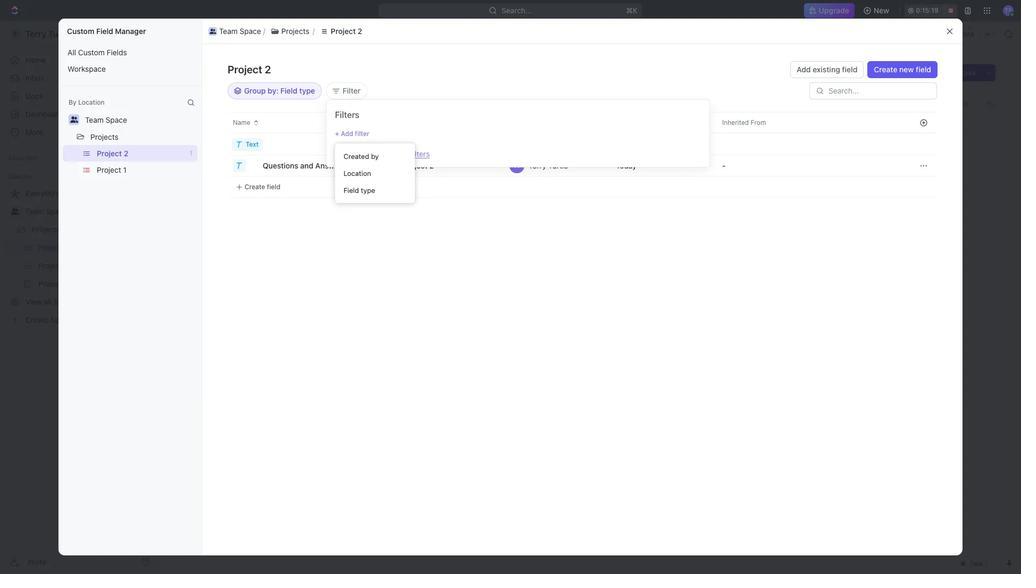 Task type: describe. For each thing, give the bounding box(es) containing it.
0 horizontal spatial projects button
[[86, 128, 123, 145]]

share button
[[800, 36, 834, 53]]

custom fields button
[[151, 466, 609, 492]]

cell inside questions and answers row group
[[202, 155, 229, 177]]

all custom fields
[[68, 48, 127, 57]]

create for create field
[[245, 183, 265, 191]]

add right +
[[341, 130, 353, 138]]

list
[[239, 98, 252, 107]]

press space to select this row. row inside questions and answers row group
[[202, 155, 388, 177]]

team space /
[[179, 29, 228, 38]]

1 changed from the top
[[715, 118, 741, 126]]

0 horizontal spatial project 2 link
[[236, 40, 267, 49]]

progress for in progress to
[[794, 178, 821, 186]]

in for in progress
[[197, 150, 204, 158]]

2 inside button
[[358, 26, 362, 35]]

1 vertical spatial team space button
[[80, 111, 132, 128]]

gantt
[[361, 98, 381, 107]]

1 from from the top
[[763, 118, 777, 126]]

1 horizontal spatial field
[[344, 186, 359, 194]]

projects inside the sidebar navigation
[[32, 225, 60, 234]]

1 horizontal spatial team space link
[[165, 28, 223, 40]]

field type
[[344, 186, 375, 194]]

team down by location
[[85, 115, 104, 124]]

custom fields
[[151, 474, 215, 485]]

custom field manager
[[67, 27, 146, 36]]

user group image
[[11, 209, 19, 215]]

home link
[[4, 52, 154, 69]]

2 horizontal spatial /
[[276, 29, 278, 38]]

-
[[722, 161, 726, 170]]

row group containing terry turtle
[[388, 134, 911, 198]]

8686faf0v
[[195, 263, 227, 271]]

created on nov 17
[[741, 40, 796, 48]]

create for create new field
[[874, 65, 898, 74]]

questions inside custom fields element
[[171, 498, 206, 507]]

project 1
[[97, 165, 127, 174]]

task 1
[[214, 185, 236, 194]]

do
[[208, 252, 218, 260]]

to inside task sidebar content section
[[823, 178, 829, 186]]

dashboards link
[[4, 106, 154, 123]]

sidebar navigation
[[0, 21, 159, 574]]

automations button
[[925, 26, 980, 42]]

project 2 button
[[315, 25, 368, 38]]

1 button
[[238, 184, 253, 195]]

0 vertical spatial team space button
[[206, 25, 263, 38]]

create new field button
[[868, 61, 938, 78]]

2 status from the top
[[743, 161, 761, 169]]

in progress to
[[785, 178, 829, 186]]

create field
[[245, 183, 280, 191]]

4 you from the top
[[702, 178, 713, 186]]

column header up filters
[[388, 112, 495, 134]]

terry turtle
[[529, 161, 568, 170]]

inherited from
[[722, 119, 766, 127]]

inherited
[[722, 119, 749, 127]]

text
[[246, 140, 259, 148]]

tt
[[514, 163, 520, 169]]

press space to select this row. row containing terry turtle
[[388, 155, 911, 177]]

inbox
[[26, 73, 44, 82]]

share
[[807, 40, 827, 49]]

manager
[[115, 27, 146, 36]]

upgrade
[[819, 6, 849, 15]]

today
[[616, 161, 637, 170]]

and inside custom fields element
[[208, 498, 220, 507]]

upgrade link
[[804, 3, 855, 18]]

docs link
[[4, 88, 154, 105]]

create field button
[[232, 181, 285, 193]]

customize button
[[917, 95, 971, 110]]

task
[[753, 101, 765, 109]]

changed status from
[[713, 178, 779, 186]]

2 you from the top
[[702, 118, 713, 126]]

questions and answers inside custom fields element
[[171, 498, 252, 507]]

by location
[[69, 98, 105, 106]]

empty field
[[181, 527, 221, 536]]

you created this task
[[702, 101, 765, 109]]

existing
[[813, 65, 840, 74]]

2 row group from the left
[[911, 134, 937, 198]]

filter button
[[326, 82, 368, 99]]

2 horizontal spatial task
[[960, 68, 977, 77]]

subtasks button
[[193, 438, 238, 457]]

column header down search 'button'
[[814, 112, 911, 134]]

in progress
[[197, 150, 240, 158]]

description
[[188, 404, 226, 413]]

hide button
[[883, 95, 915, 110]]

user group image
[[209, 28, 216, 34]]

answers inside button
[[315, 161, 345, 170]]

favorites
[[9, 154, 37, 162]]

empty field button
[[151, 523, 227, 540]]

field right new
[[916, 65, 931, 74]]

board link
[[196, 95, 219, 110]]

dashboards
[[26, 110, 67, 119]]

table link
[[321, 95, 342, 110]]

created for created by
[[344, 152, 369, 160]]

3 you from the top
[[702, 161, 713, 169]]

custom fields element
[[151, 492, 609, 540]]

eloisefrancis23@gmail.
[[777, 135, 850, 143]]

0 horizontal spatial projects link
[[32, 221, 124, 238]]

inherited from row
[[388, 112, 911, 134]]

0:15:19 button
[[905, 4, 957, 17]]

mins
[[874, 178, 888, 186]]

workspace
[[68, 64, 106, 73]]

calendar link
[[269, 95, 303, 110]]

grid containing questions and answers
[[202, 112, 937, 547]]

list containing all custom fields
[[59, 44, 202, 77]]

add down name row
[[286, 150, 298, 158]]

Edit task name text field
[[151, 284, 609, 304]]

list containing project 2
[[59, 145, 202, 178]]

subtasks
[[198, 442, 234, 452]]

team space link inside tree
[[26, 203, 152, 220]]

search...
[[502, 6, 532, 15]]

+ add filter
[[335, 130, 369, 138]]

questions and answers inside button
[[263, 161, 345, 170]]

column header down board
[[202, 112, 229, 134]]

and inside questions and answers button
[[300, 161, 313, 170]]

task sidebar navigation tab list
[[909, 64, 932, 127]]

custom for custom field manager
[[67, 27, 94, 36]]

custom for custom fields
[[151, 474, 186, 485]]

project 1 button
[[92, 162, 197, 178]]

by
[[371, 152, 379, 160]]

name
[[233, 119, 250, 127]]

2 changed from the top
[[715, 161, 741, 169]]

text button
[[232, 138, 263, 151]]

table
[[323, 98, 342, 107]]

spaces
[[9, 172, 31, 180]]

new button
[[859, 2, 896, 19]]



Task type: vqa. For each thing, say whether or not it's contained in the screenshot.
the All Pages
no



Task type: locate. For each thing, give the bounding box(es) containing it.
tree
[[4, 185, 154, 329]]

you up clickbot
[[702, 118, 713, 126]]

0 vertical spatial progress
[[206, 150, 240, 158]]

add task
[[944, 68, 977, 77], [286, 150, 314, 158]]

all
[[68, 48, 76, 57]]

0 horizontal spatial create
[[245, 183, 265, 191]]

0 horizontal spatial and
[[208, 498, 220, 507]]

add left existing
[[797, 65, 811, 74]]

new
[[874, 6, 889, 15]]

progress down eloisefrancis23@gmail.
[[794, 178, 821, 186]]

and down name row
[[300, 161, 313, 170]]

you changed status from up changed status from
[[702, 161, 779, 169]]

docs
[[26, 91, 43, 101]]

26
[[864, 178, 872, 186]]

2 horizontal spatial projects link
[[230, 28, 274, 40]]

create right task 1
[[245, 183, 265, 191]]

2 vertical spatial from
[[763, 178, 777, 186]]

2 vertical spatial team space
[[26, 207, 67, 216]]

1 vertical spatial questions and answers
[[171, 498, 252, 507]]

grid
[[202, 112, 937, 547]]

1 horizontal spatial task
[[300, 150, 314, 158]]

questions
[[263, 161, 298, 170], [171, 498, 206, 507]]

1 horizontal spatial add task
[[944, 68, 977, 77]]

you
[[702, 101, 713, 109], [702, 118, 713, 126], [702, 161, 713, 169], [702, 178, 713, 186]]

questions and answers row group
[[202, 134, 415, 198]]

1 vertical spatial created
[[344, 152, 369, 160]]

2 vertical spatial status
[[743, 178, 761, 186]]

add task down name row
[[286, 150, 314, 158]]

fields inside custom fields dropdown button
[[188, 474, 215, 485]]

created left by at the top of the page
[[344, 152, 369, 160]]

1 vertical spatial progress
[[794, 178, 821, 186]]

row group right the mins
[[911, 134, 937, 198]]

team right user group image
[[26, 207, 44, 216]]

1 vertical spatial team space link
[[26, 203, 152, 220]]

0 vertical spatial create
[[874, 65, 898, 74]]

from down com
[[763, 161, 777, 169]]

row group down inherited from row
[[388, 134, 911, 198]]

search
[[853, 98, 877, 107]]

home
[[26, 55, 46, 64]]

add task button down name row
[[273, 148, 318, 161]]

field left type
[[344, 186, 359, 194]]

0 horizontal spatial /
[[225, 29, 228, 38]]

nov
[[776, 40, 788, 48]]

0 vertical spatial add task button
[[938, 64, 983, 81]]

0 vertical spatial in
[[197, 150, 204, 158]]

0 horizontal spatial team space
[[26, 207, 67, 216]]

1 horizontal spatial projects button
[[265, 25, 315, 38]]

1 horizontal spatial team space button
[[206, 25, 263, 38]]

project 2 link
[[280, 28, 328, 40], [236, 40, 267, 49]]

add task button
[[938, 64, 983, 81], [273, 148, 318, 161]]

changed down - at the top right
[[715, 178, 741, 186]]

questions and answers button
[[262, 157, 352, 174]]

2 vertical spatial task
[[214, 185, 231, 194]]

1 horizontal spatial and
[[300, 161, 313, 170]]

0 horizontal spatial task
[[214, 185, 231, 194]]

turtle
[[548, 161, 568, 170]]

list
[[206, 25, 943, 38], [59, 44, 202, 77], [59, 145, 202, 178]]

status
[[743, 118, 761, 126], [743, 161, 761, 169], [743, 178, 761, 186]]

1 vertical spatial task
[[300, 150, 314, 158]]

project 2 inside button
[[331, 26, 362, 35]]

you changed status from down this at the right of page
[[702, 118, 779, 126]]

create new field
[[874, 65, 931, 74]]

8686faf0v button
[[190, 261, 232, 274]]

more
[[369, 149, 387, 158]]

1 vertical spatial questions
[[171, 498, 206, 507]]

from down task
[[763, 118, 777, 126]]

1
[[189, 149, 193, 157], [123, 165, 127, 174], [232, 185, 236, 194], [248, 185, 251, 193]]

1 horizontal spatial create
[[874, 65, 898, 74]]

17
[[790, 40, 796, 48]]

2 vertical spatial list
[[59, 145, 202, 178]]

you down clickbot
[[702, 178, 713, 186]]

/
[[225, 29, 228, 38], [276, 29, 278, 38], [230, 40, 232, 49]]

tree inside the sidebar navigation
[[4, 185, 154, 329]]

row group
[[388, 134, 911, 198], [911, 134, 937, 198]]

0 vertical spatial questions and answers
[[263, 161, 345, 170]]

0 horizontal spatial add task button
[[273, 148, 318, 161]]

1 vertical spatial create
[[245, 183, 265, 191]]

changed down created
[[715, 118, 741, 126]]

status down task
[[743, 118, 761, 126]]

1 horizontal spatial to
[[823, 178, 829, 186]]

progress up task 1
[[206, 150, 240, 158]]

0 vertical spatial changed
[[715, 118, 741, 126]]

create left new
[[874, 65, 898, 74]]

task sidebar content section
[[680, 58, 904, 548]]

1 horizontal spatial questions and answers
[[263, 161, 345, 170]]

questions and answers down name row
[[263, 161, 345, 170]]

answers
[[315, 161, 345, 170], [223, 498, 252, 507]]

in for in progress to
[[787, 178, 793, 186]]

1 horizontal spatial location
[[344, 169, 371, 177]]

search button
[[839, 95, 880, 110]]

1 horizontal spatial add task button
[[938, 64, 983, 81]]

1 vertical spatial status
[[743, 161, 761, 169]]

automations
[[930, 29, 974, 38]]

board
[[198, 98, 219, 107]]

you changed status from
[[702, 118, 779, 126], [702, 161, 779, 169]]

2 horizontal spatial team space
[[219, 26, 261, 35]]

task left 1 button
[[214, 185, 231, 194]]

by
[[69, 98, 76, 106]]

3 changed from the top
[[715, 178, 741, 186]]

learn
[[348, 149, 367, 158]]

0 horizontal spatial location
[[78, 98, 105, 106]]

gantt link
[[359, 95, 381, 110]]

team
[[219, 26, 238, 35], [179, 29, 197, 38], [85, 115, 104, 124], [26, 207, 44, 216]]

0 vertical spatial location
[[78, 98, 105, 106]]

1 horizontal spatial progress
[[794, 178, 821, 186]]

column header
[[202, 112, 211, 134], [202, 112, 229, 134], [388, 112, 495, 134], [495, 112, 601, 134], [601, 112, 707, 134], [814, 112, 911, 134]]

to do
[[197, 252, 218, 260]]

custom inside button
[[78, 48, 105, 57]]

team inside tree
[[26, 207, 44, 216]]

from
[[763, 118, 777, 126], [763, 161, 777, 169], [763, 178, 777, 186]]

0 vertical spatial from
[[763, 118, 777, 126]]

field right empty
[[206, 527, 221, 536]]

1 horizontal spatial created
[[741, 40, 765, 48]]

progress for in progress
[[206, 150, 240, 158]]

column header down 'board' "link"
[[202, 112, 211, 134]]

in left text button
[[197, 150, 204, 158]]

location up field type
[[344, 169, 371, 177]]

1 row group from the left
[[388, 134, 911, 198]]

1 horizontal spatial in
[[787, 178, 793, 186]]

to left 26
[[823, 178, 829, 186]]

0:15:19
[[916, 6, 939, 14]]

press space to select this row. row containing questions and answers
[[202, 155, 388, 177]]

hide
[[895, 98, 912, 107]]

0 horizontal spatial team space button
[[80, 111, 132, 128]]

questions down custom fields
[[171, 498, 206, 507]]

add description button
[[155, 400, 605, 417]]

questions and answers up empty field
[[171, 498, 252, 507]]

1 vertical spatial add task
[[286, 150, 314, 158]]

custom
[[67, 27, 94, 36], [78, 48, 105, 57], [151, 474, 186, 485]]

created
[[741, 40, 765, 48], [344, 152, 369, 160]]

⌘k
[[626, 6, 638, 15]]

progress inside task sidebar content section
[[794, 178, 821, 186]]

add left description
[[172, 404, 186, 413]]

Search... text field
[[829, 87, 931, 95]]

and
[[300, 161, 313, 170], [208, 498, 220, 507]]

projects / project 2
[[197, 40, 267, 49]]

1 vertical spatial team space
[[85, 115, 127, 124]]

invite
[[28, 557, 46, 566]]

add task button up customize at the right of the page
[[938, 64, 983, 81]]

list containing team space
[[206, 25, 943, 38]]

field right 1 button
[[267, 183, 280, 191]]

customize
[[931, 98, 968, 107]]

+
[[335, 130, 339, 138]]

1 horizontal spatial /
[[230, 40, 232, 49]]

0 vertical spatial team space
[[219, 26, 261, 35]]

on
[[767, 40, 774, 48]]

learn more about filters link
[[348, 149, 430, 158]]

0 horizontal spatial answers
[[223, 498, 252, 507]]

0 horizontal spatial fields
[[107, 48, 127, 57]]

1 vertical spatial field
[[344, 186, 359, 194]]

create inside button
[[245, 183, 265, 191]]

custom inside dropdown button
[[151, 474, 186, 485]]

status down eloisefrancis23@gmail. com
[[743, 178, 761, 186]]

team space right user group image
[[26, 207, 67, 216]]

answers inside custom fields element
[[223, 498, 252, 507]]

list link
[[237, 95, 252, 110]]

1 vertical spatial location
[[344, 169, 371, 177]]

in
[[197, 150, 204, 158], [787, 178, 793, 186]]

0 vertical spatial projects button
[[265, 25, 315, 38]]

created
[[715, 101, 738, 109]]

questions and answers
[[263, 161, 345, 170], [171, 498, 252, 507]]

1 you from the top
[[702, 101, 713, 109]]

task up customize at the right of the page
[[960, 68, 977, 77]]

0 vertical spatial to
[[823, 178, 829, 186]]

1 horizontal spatial team space
[[85, 115, 127, 124]]

0 vertical spatial team space link
[[165, 28, 223, 40]]

3 from from the top
[[763, 178, 777, 186]]

create inside button
[[874, 65, 898, 74]]

column header up the terry turtle
[[495, 112, 601, 134]]

project
[[331, 26, 356, 35], [293, 29, 319, 38], [236, 40, 260, 49], [185, 63, 232, 81], [228, 63, 262, 76], [97, 149, 122, 158], [97, 165, 121, 174]]

name row
[[202, 112, 388, 134]]

0 horizontal spatial questions and answers
[[171, 498, 252, 507]]

terry
[[529, 161, 546, 170]]

filters
[[410, 149, 430, 158]]

changed up changed status from
[[715, 161, 741, 169]]

press space to select this row. row
[[388, 134, 911, 155], [202, 155, 388, 177], [388, 155, 911, 177], [388, 177, 911, 198]]

and up empty field
[[208, 498, 220, 507]]

this
[[740, 101, 751, 109]]

0 vertical spatial field
[[96, 27, 113, 36]]

1 vertical spatial you changed status from
[[702, 161, 779, 169]]

1 vertical spatial and
[[208, 498, 220, 507]]

tree containing team space
[[4, 185, 154, 329]]

0 vertical spatial questions
[[263, 161, 298, 170]]

filter
[[343, 86, 361, 95]]

0 vertical spatial custom
[[67, 27, 94, 36]]

1 status from the top
[[743, 118, 761, 126]]

team space inside the sidebar navigation
[[26, 207, 67, 216]]

team left user group icon
[[179, 29, 197, 38]]

learn more about filters
[[348, 149, 430, 158]]

about
[[389, 149, 408, 158]]

1 horizontal spatial project 2 link
[[280, 28, 328, 40]]

field right existing
[[842, 65, 858, 74]]

0 vertical spatial answers
[[315, 161, 345, 170]]

team space button up projects / project 2
[[206, 25, 263, 38]]

1 vertical spatial in
[[787, 178, 793, 186]]

0 vertical spatial status
[[743, 118, 761, 126]]

column header up today
[[601, 112, 707, 134]]

team space up projects / project 2
[[219, 26, 261, 35]]

team space button down by location
[[80, 111, 132, 128]]

in inside task sidebar content section
[[787, 178, 793, 186]]

2 from from the top
[[763, 161, 777, 169]]

new
[[900, 65, 914, 74]]

1 vertical spatial answers
[[223, 498, 252, 507]]

1 vertical spatial projects button
[[86, 128, 123, 145]]

from
[[751, 119, 766, 127]]

field up all custom fields
[[96, 27, 113, 36]]

2 vertical spatial changed
[[715, 178, 741, 186]]

calendar
[[271, 98, 303, 107]]

add description
[[172, 404, 226, 413]]

field inside questions and answers row group
[[267, 183, 280, 191]]

add existing field button
[[790, 61, 864, 78]]

3 status from the top
[[743, 178, 761, 186]]

Search tasks... text field
[[889, 121, 995, 137]]

0 horizontal spatial progress
[[206, 150, 240, 158]]

team up projects / project 2
[[219, 26, 238, 35]]

add existing field
[[797, 65, 858, 74]]

workspace button
[[63, 61, 197, 77]]

fields up workspace button
[[107, 48, 127, 57]]

space inside the sidebar navigation
[[46, 207, 67, 216]]

fields down subtasks button
[[188, 474, 215, 485]]

0 horizontal spatial questions
[[171, 498, 206, 507]]

status up changed status from
[[743, 161, 761, 169]]

1 horizontal spatial fields
[[188, 474, 215, 485]]

1 horizontal spatial questions
[[263, 161, 298, 170]]

1 vertical spatial add task button
[[273, 148, 318, 161]]

from left in progress to
[[763, 178, 777, 186]]

0 vertical spatial you changed status from
[[702, 118, 779, 126]]

in down com
[[787, 178, 793, 186]]

cell
[[388, 134, 495, 155], [495, 134, 601, 155], [601, 134, 707, 155], [707, 134, 814, 155], [814, 134, 911, 155], [911, 134, 937, 155], [202, 155, 229, 177], [814, 155, 911, 177], [388, 177, 495, 198], [495, 177, 601, 198], [601, 177, 707, 198], [707, 177, 814, 198], [814, 177, 911, 198], [911, 177, 937, 198]]

location right by
[[78, 98, 105, 106]]

0 horizontal spatial team space link
[[26, 203, 152, 220]]

task down name row
[[300, 150, 314, 158]]

add up customize at the right of the page
[[944, 68, 958, 77]]

0 vertical spatial task
[[960, 68, 977, 77]]

1 vertical spatial list
[[59, 44, 202, 77]]

0 vertical spatial and
[[300, 161, 313, 170]]

created for created on nov 17
[[741, 40, 765, 48]]

team space down by location
[[85, 115, 127, 124]]

add task up customize at the right of the page
[[944, 68, 977, 77]]

fields inside all custom fields button
[[107, 48, 127, 57]]

field
[[842, 65, 858, 74], [916, 65, 931, 74], [267, 183, 280, 191], [206, 527, 221, 536]]

1 vertical spatial changed
[[715, 161, 741, 169]]

0 horizontal spatial to
[[197, 252, 206, 260]]

project 2
[[331, 26, 362, 35], [293, 29, 325, 38], [185, 63, 248, 81], [228, 63, 271, 76], [97, 149, 128, 158]]

1 you changed status from from the top
[[702, 118, 779, 126]]

1 vertical spatial to
[[197, 252, 206, 260]]

questions up create field
[[263, 161, 298, 170]]

1 vertical spatial custom
[[78, 48, 105, 57]]

eloisefrancis23@gmail. com
[[702, 135, 850, 152]]

to left do at the top of page
[[197, 252, 206, 260]]

26 mins
[[864, 178, 888, 186]]

you left created
[[702, 101, 713, 109]]

progress
[[206, 150, 240, 158], [794, 178, 821, 186]]

type
[[361, 186, 375, 194]]

created left on
[[741, 40, 765, 48]]

team inside list
[[219, 26, 238, 35]]

you left - at the top right
[[702, 161, 713, 169]]

0 vertical spatial fields
[[107, 48, 127, 57]]

0 horizontal spatial created
[[344, 152, 369, 160]]

questions inside button
[[263, 161, 298, 170]]

1 horizontal spatial projects link
[[197, 40, 225, 49]]

1 vertical spatial from
[[763, 161, 777, 169]]

0 horizontal spatial in
[[197, 150, 204, 158]]

0 horizontal spatial field
[[96, 27, 113, 36]]

0 vertical spatial add task
[[944, 68, 977, 77]]

2 vertical spatial custom
[[151, 474, 186, 485]]

1 horizontal spatial answers
[[315, 161, 345, 170]]

2 you changed status from from the top
[[702, 161, 779, 169]]

filter
[[355, 130, 369, 138]]



